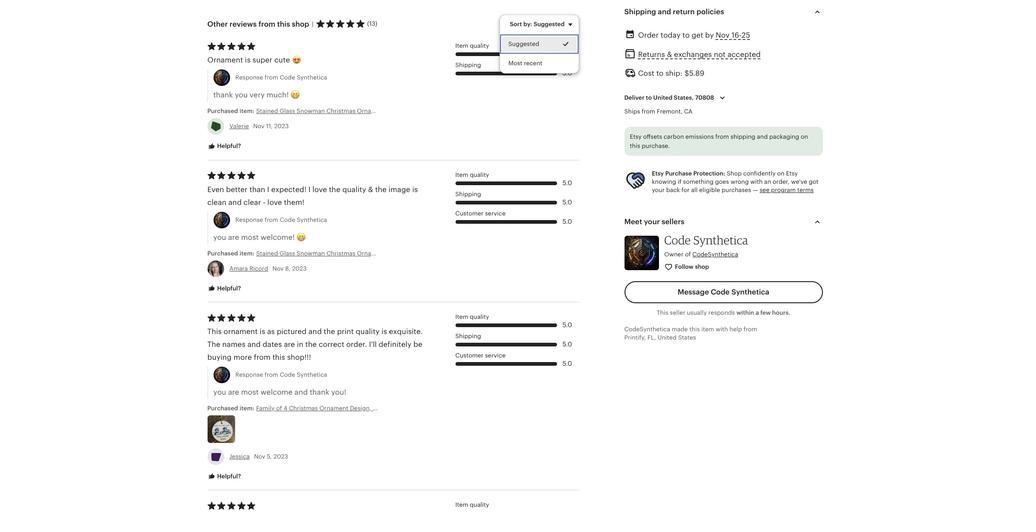 Task type: vqa. For each thing, say whether or not it's contained in the screenshot.
the 😁
yes



Task type: locate. For each thing, give the bounding box(es) containing it.
1 horizontal spatial shop
[[695, 263, 710, 270]]

25
[[742, 31, 751, 40]]

2 customer service from the top
[[456, 352, 506, 359]]

0 vertical spatial suggested
[[534, 21, 565, 27]]

on up order,
[[778, 170, 785, 177]]

code up responds
[[711, 288, 730, 296]]

code down cute
[[280, 74, 295, 81]]

a
[[756, 309, 759, 316]]

0 horizontal spatial love
[[268, 198, 282, 207]]

all
[[692, 187, 698, 194]]

response down more
[[235, 371, 263, 378]]

to
[[683, 31, 690, 40], [657, 69, 664, 78], [646, 94, 652, 101]]

0 vertical spatial 😁
[[291, 91, 300, 99]]

your inside shop confidently on etsy knowing if something goes wrong with an order, we've got your back for all eligible purchases —
[[652, 187, 665, 194]]

1 horizontal spatial on
[[801, 133, 809, 140]]

purchased for you are most welcome and thank you!
[[207, 405, 238, 412]]

0 vertical spatial you
[[235, 91, 248, 99]]

from right help
[[744, 326, 758, 333]]

synthetica for ornament is super cute 😍
[[297, 74, 327, 81]]

is left as
[[260, 327, 265, 336]]

(13)
[[367, 20, 378, 27]]

1 horizontal spatial with
[[751, 178, 763, 185]]

item quality
[[456, 42, 489, 49], [456, 171, 489, 178], [456, 313, 489, 320], [456, 501, 489, 508]]

1 vertical spatial codesynthetica
[[625, 326, 671, 333]]

0 vertical spatial item:
[[240, 108, 255, 115]]

carbon
[[664, 133, 684, 140]]

2 vertical spatial to
[[646, 94, 652, 101]]

your right meet
[[644, 217, 660, 226]]

0 vertical spatial to
[[683, 31, 690, 40]]

is inside even better than i expected! i love the quality & the image is clean and clear - love them!
[[412, 185, 418, 194]]

purchased item: up 'view details of this review photo by jessica'
[[207, 405, 256, 412]]

this inside this ornament is as pictured and the print quality is exquisite. the names and dates are in the correct order. i'll definitely be buying more from this shop!!!
[[273, 353, 285, 362]]

today
[[661, 31, 681, 40]]

etsy for etsy offsets carbon emissions from shipping and packaging on this purchase.
[[630, 133, 642, 140]]

1 horizontal spatial codesynthetica
[[693, 251, 739, 258]]

2 vertical spatial response
[[235, 371, 263, 378]]

1 horizontal spatial &
[[667, 50, 673, 59]]

purchased up the amara
[[207, 250, 238, 257]]

etsy inside the etsy offsets carbon emissions from shipping and packaging on this purchase.
[[630, 133, 642, 140]]

0 vertical spatial helpful? button
[[201, 138, 248, 155]]

2 i from the left
[[309, 185, 311, 194]]

within
[[737, 309, 755, 316]]

1 vertical spatial this
[[207, 327, 222, 336]]

codesynthetica up follow shop
[[693, 251, 739, 258]]

you down "clean" on the left of the page
[[213, 233, 226, 241]]

correct
[[319, 340, 345, 349]]

1 item quality from the top
[[456, 42, 489, 49]]

2 item from the top
[[456, 171, 468, 178]]

0 vertical spatial helpful?
[[216, 143, 241, 150]]

& left image
[[368, 185, 373, 194]]

nov right by
[[716, 31, 730, 40]]

the right in
[[305, 340, 317, 349]]

5.0
[[563, 50, 572, 57], [563, 69, 572, 77], [563, 179, 572, 187], [563, 199, 572, 206], [563, 218, 572, 225], [563, 321, 572, 329], [563, 341, 572, 348], [563, 360, 572, 367]]

2023 for jessica nov 5, 2023
[[274, 453, 288, 460]]

super
[[253, 56, 273, 65]]

1 service from the top
[[485, 210, 506, 217]]

suggested up most recent at the top
[[509, 40, 540, 47]]

owner
[[665, 251, 684, 258]]

0 horizontal spatial with
[[716, 326, 728, 333]]

and inside "dropdown button"
[[658, 7, 672, 16]]

with inside shop confidently on etsy knowing if something goes wrong with an order, we've got your back for all eligible purchases —
[[751, 178, 763, 185]]

customer service for this ornament is as pictured and the print quality is exquisite. the names and dates are in the correct order. i'll definitely be buying more from this shop!!!
[[456, 352, 506, 359]]

with up —
[[751, 178, 763, 185]]

1 vertical spatial service
[[485, 352, 506, 359]]

1 vertical spatial suggested
[[509, 40, 540, 47]]

response down the clear
[[235, 216, 263, 223]]

this inside this ornament is as pictured and the print quality is exquisite. the names and dates are in the correct order. i'll definitely be buying more from this shop!!!
[[207, 327, 222, 336]]

helpful? down jessica
[[216, 473, 241, 480]]

codesynthetica inside codesynthetica made this item with help from printify, fl, united states
[[625, 326, 671, 333]]

reviews
[[230, 20, 257, 28]]

codesynthetica inside the code synthetica owner of codesynthetica
[[693, 251, 739, 258]]

to inside dropdown button
[[646, 94, 652, 101]]

0 horizontal spatial i
[[267, 185, 269, 194]]

1 vertical spatial united
[[658, 334, 677, 341]]

service for this ornament is as pictured and the print quality is exquisite. the names and dates are in the correct order. i'll definitely be buying more from this shop!!!
[[485, 352, 506, 359]]

customer
[[456, 210, 484, 217], [456, 352, 484, 359]]

helpful? button down valerie
[[201, 138, 248, 155]]

pictured
[[277, 327, 307, 336]]

love right - at the left top of page
[[268, 198, 282, 207]]

are for dates
[[228, 388, 239, 396]]

order,
[[773, 178, 790, 185]]

are up the amara
[[228, 233, 239, 241]]

united down made
[[658, 334, 677, 341]]

this down "dates"
[[273, 353, 285, 362]]

be
[[414, 340, 423, 349]]

thank
[[213, 91, 233, 99], [310, 388, 330, 396]]

most left welcome
[[241, 388, 259, 396]]

3 helpful? button from the top
[[201, 468, 248, 485]]

1 horizontal spatial etsy
[[652, 170, 664, 177]]

etsy for etsy purchase protection:
[[652, 170, 664, 177]]

synthetica down 😍
[[297, 74, 327, 81]]

this for this ornament is as pictured and the print quality is exquisite. the names and dates are in the correct order. i'll definitely be buying more from this shop!!!
[[207, 327, 222, 336]]

synthetica inside button
[[732, 288, 770, 296]]

1 vertical spatial response
[[235, 216, 263, 223]]

by
[[706, 31, 714, 40]]

and inside the etsy offsets carbon emissions from shipping and packaging on this purchase.
[[757, 133, 768, 140]]

0 vertical spatial with
[[751, 178, 763, 185]]

from up much!
[[265, 74, 278, 81]]

are down more
[[228, 388, 239, 396]]

0 vertical spatial service
[[485, 210, 506, 217]]

1 helpful? button from the top
[[201, 138, 248, 155]]

0 horizontal spatial this
[[207, 327, 222, 336]]

them!
[[284, 198, 305, 207]]

helpful? for thank
[[216, 143, 241, 150]]

shipping for even better than i expected! i love the quality & the image is clean and clear - love them!
[[456, 191, 481, 198]]

item quality for ornament is super cute 😍
[[456, 42, 489, 49]]

is left the super
[[245, 56, 251, 65]]

1 vertical spatial purchased
[[207, 250, 238, 257]]

purchased up valerie
[[207, 108, 238, 115]]

purchased item: up the amara
[[207, 250, 256, 257]]

and
[[658, 7, 672, 16], [757, 133, 768, 140], [229, 198, 242, 207], [309, 327, 322, 336], [248, 340, 261, 349], [295, 388, 308, 396]]

2023
[[274, 123, 289, 130], [292, 265, 307, 272], [274, 453, 288, 460]]

this inside codesynthetica made this item with help from printify, fl, united states
[[690, 326, 700, 333]]

item: up amara ricord link at the bottom left
[[240, 250, 255, 257]]

to left get
[[683, 31, 690, 40]]

codesynthetica up fl,
[[625, 326, 671, 333]]

2 response from the top
[[235, 216, 263, 223]]

this left 'seller'
[[657, 309, 669, 316]]

3 response from code synthetica from the top
[[235, 371, 327, 378]]

0 horizontal spatial codesynthetica
[[625, 326, 671, 333]]

2 vertical spatial you
[[213, 388, 226, 396]]

2 purchased item: from the top
[[207, 250, 256, 257]]

ship:
[[666, 69, 683, 78]]

item: up valerie
[[240, 108, 255, 115]]

thank left the very
[[213, 91, 233, 99]]

1 vertical spatial response from code synthetica
[[235, 216, 327, 223]]

5.89
[[690, 69, 705, 78]]

purchased item: for you are most welcome! 😁
[[207, 250, 256, 257]]

synthetica up codesynthetica link at right
[[694, 233, 749, 247]]

3 item: from the top
[[240, 405, 255, 412]]

nov
[[716, 31, 730, 40], [253, 123, 265, 130], [273, 265, 284, 272], [254, 453, 265, 460]]

order today to get by nov 16-25
[[638, 31, 751, 40]]

jessica nov 5, 2023
[[230, 453, 288, 460]]

customer for even better than i expected! i love the quality & the image is clean and clear - love them!
[[456, 210, 484, 217]]

😁 for you are most welcome! 😁
[[297, 233, 306, 241]]

2 purchased from the top
[[207, 250, 238, 257]]

is right image
[[412, 185, 418, 194]]

names
[[222, 340, 246, 349]]

your down knowing
[[652, 187, 665, 194]]

0 vertical spatial united
[[654, 94, 673, 101]]

item
[[456, 42, 468, 49], [456, 171, 468, 178], [456, 313, 468, 320], [456, 501, 468, 508]]

united up ships from fremont, ca
[[654, 94, 673, 101]]

3 item from the top
[[456, 313, 468, 320]]

0 vertical spatial purchased
[[207, 108, 238, 115]]

shop
[[292, 20, 309, 28], [695, 263, 710, 270]]

code down them!
[[280, 216, 295, 223]]

1 horizontal spatial love
[[313, 185, 327, 194]]

purchased for you are most welcome! 😁
[[207, 250, 238, 257]]

1 customer service from the top
[[456, 210, 506, 217]]

0 vertical spatial your
[[652, 187, 665, 194]]

response for welcome!
[[235, 216, 263, 223]]

item: for welcome!
[[240, 250, 255, 257]]

2 helpful? from the top
[[216, 285, 241, 292]]

synthetica down even better than i expected! i love the quality & the image is clean and clear - love them!
[[297, 216, 327, 223]]

you
[[235, 91, 248, 99], [213, 233, 226, 241], [213, 388, 226, 396]]

3 item quality from the top
[[456, 313, 489, 320]]

jessica
[[230, 453, 250, 460]]

with left help
[[716, 326, 728, 333]]

response from code synthetica up you are most welcome and thank you!
[[235, 371, 327, 378]]

1 vertical spatial &
[[368, 185, 373, 194]]

got
[[809, 178, 819, 185]]

2 vertical spatial helpful?
[[216, 473, 241, 480]]

love right expected!
[[313, 185, 327, 194]]

& right returns
[[667, 50, 673, 59]]

code up owner
[[665, 233, 691, 247]]

clean
[[207, 198, 227, 207]]

get
[[692, 31, 704, 40]]

1 i from the left
[[267, 185, 269, 194]]

etsy up we've
[[787, 170, 798, 177]]

2 helpful? button from the top
[[201, 280, 248, 297]]

2023 right 5,
[[274, 453, 288, 460]]

1 most from the top
[[241, 233, 259, 241]]

this left the purchase.
[[630, 142, 641, 149]]

most left the welcome!
[[241, 233, 259, 241]]

synthetica for this ornament is as pictured and the print quality is exquisite. the names and dates are in the correct order. i'll definitely be buying more from this shop!!!
[[297, 371, 327, 378]]

3 purchased from the top
[[207, 405, 238, 412]]

suggested inside button
[[509, 40, 540, 47]]

and up more
[[248, 340, 261, 349]]

2 horizontal spatial to
[[683, 31, 690, 40]]

0 vertical spatial response
[[235, 74, 263, 81]]

0 vertical spatial love
[[313, 185, 327, 194]]

1 vertical spatial customer
[[456, 352, 484, 359]]

1 horizontal spatial this
[[657, 309, 669, 316]]

0 horizontal spatial to
[[646, 94, 652, 101]]

1 vertical spatial your
[[644, 217, 660, 226]]

response down ornament is super cute 😍
[[235, 74, 263, 81]]

helpful? button
[[201, 138, 248, 155], [201, 280, 248, 297], [201, 468, 248, 485]]

2 horizontal spatial etsy
[[787, 170, 798, 177]]

0 vertical spatial 2023
[[274, 123, 289, 130]]

😁 right much!
[[291, 91, 300, 99]]

synthetica for even better than i expected! i love the quality & the image is clean and clear - love them!
[[297, 216, 327, 223]]

0 vertical spatial &
[[667, 50, 673, 59]]

nov left 8,
[[273, 265, 284, 272]]

synthetica
[[297, 74, 327, 81], [297, 216, 327, 223], [694, 233, 749, 247], [732, 288, 770, 296], [297, 371, 327, 378]]

1 vertical spatial helpful? button
[[201, 280, 248, 297]]

1 response from the top
[[235, 74, 263, 81]]

ca
[[685, 108, 693, 115]]

you down buying
[[213, 388, 226, 396]]

this left the |
[[277, 20, 290, 28]]

1 purchased from the top
[[207, 108, 238, 115]]

thank left you!
[[310, 388, 330, 396]]

from inside the etsy offsets carbon emissions from shipping and packaging on this purchase.
[[716, 133, 729, 140]]

2 vertical spatial 2023
[[274, 453, 288, 460]]

2 item quality from the top
[[456, 171, 489, 178]]

3 response from the top
[[235, 371, 263, 378]]

1 vertical spatial on
[[778, 170, 785, 177]]

1 vertical spatial are
[[284, 340, 295, 349]]

0 vertical spatial this
[[657, 309, 669, 316]]

purchased item: for thank you very much! 😁
[[207, 108, 256, 115]]

item quality for even better than i expected! i love the quality & the image is clean and clear - love them!
[[456, 171, 489, 178]]

this for this seller usually responds within a few hours.
[[657, 309, 669, 316]]

shipping for this ornament is as pictured and the print quality is exquisite. the names and dates are in the correct order. i'll definitely be buying more from this shop!!!
[[456, 333, 481, 340]]

2 vertical spatial response from code synthetica
[[235, 371, 327, 378]]

1 vertical spatial customer service
[[456, 352, 506, 359]]

2 vertical spatial purchased item:
[[207, 405, 256, 412]]

the right expected!
[[329, 185, 341, 194]]

synthetica down "shop!!!"
[[297, 371, 327, 378]]

response for welcome
[[235, 371, 263, 378]]

1 horizontal spatial to
[[657, 69, 664, 78]]

etsy offsets carbon emissions from shipping and packaging on this purchase.
[[630, 133, 809, 149]]

1 horizontal spatial thank
[[310, 388, 330, 396]]

1 vertical spatial you
[[213, 233, 226, 241]]

response from code synthetica up the welcome!
[[235, 216, 327, 223]]

helpful? button down jessica
[[201, 468, 248, 485]]

item: for much!
[[240, 108, 255, 115]]

0 vertical spatial purchased item:
[[207, 108, 256, 115]]

ornament
[[207, 56, 243, 65]]

definitely
[[379, 340, 412, 349]]

etsy inside shop confidently on etsy knowing if something goes wrong with an order, we've got your back for all eligible purchases —
[[787, 170, 798, 177]]

synthetica up within
[[732, 288, 770, 296]]

helpful? for you
[[216, 285, 241, 292]]

you are most welcome! 😁
[[213, 233, 306, 241]]

from inside this ornament is as pictured and the print quality is exquisite. the names and dates are in the correct order. i'll definitely be buying more from this shop!!!
[[254, 353, 271, 362]]

1 item: from the top
[[240, 108, 255, 115]]

purchases
[[722, 187, 752, 194]]

to right cost
[[657, 69, 664, 78]]

2 customer from the top
[[456, 352, 484, 359]]

0 horizontal spatial &
[[368, 185, 373, 194]]

are
[[228, 233, 239, 241], [284, 340, 295, 349], [228, 388, 239, 396]]

0 vertical spatial most
[[241, 233, 259, 241]]

7 5.0 from the top
[[563, 341, 572, 348]]

helpful? button for you
[[201, 280, 248, 297]]

code inside the code synthetica owner of codesynthetica
[[665, 233, 691, 247]]

1 vertical spatial purchased item:
[[207, 250, 256, 257]]

1 vertical spatial with
[[716, 326, 728, 333]]

the up "correct"
[[324, 327, 335, 336]]

2 service from the top
[[485, 352, 506, 359]]

from down "dates"
[[254, 353, 271, 362]]

response from code synthetica
[[235, 74, 327, 81], [235, 216, 327, 223], [235, 371, 327, 378]]

item for even better than i expected! i love the quality & the image is clean and clear - love them!
[[456, 171, 468, 178]]

you left the very
[[235, 91, 248, 99]]

menu
[[500, 15, 580, 74]]

code up you are most welcome and thank you!
[[280, 371, 295, 378]]

cost to ship: $ 5.89
[[638, 69, 705, 78]]

message
[[678, 288, 709, 296]]

shop right 'follow'
[[695, 263, 710, 270]]

print
[[337, 327, 354, 336]]

and down 'better' at top left
[[229, 198, 242, 207]]

other reviews from this shop
[[207, 20, 309, 28]]

item quality for this ornament is as pictured and the print quality is exquisite. the names and dates are in the correct order. i'll definitely be buying more from this shop!!!
[[456, 313, 489, 320]]

😁 for thank you very much! 😁
[[291, 91, 300, 99]]

you!
[[331, 388, 347, 396]]

1 item from the top
[[456, 42, 468, 49]]

helpful? button for thank
[[201, 138, 248, 155]]

the
[[329, 185, 341, 194], [375, 185, 387, 194], [324, 327, 335, 336], [305, 340, 317, 349]]

2 item: from the top
[[240, 250, 255, 257]]

from right reviews
[[259, 20, 276, 28]]

from left shipping
[[716, 133, 729, 140]]

you for ornament
[[213, 388, 226, 396]]

0 horizontal spatial etsy
[[630, 133, 642, 140]]

this up states
[[690, 326, 700, 333]]

code for this ornament is as pictured and the print quality is exquisite. the names and dates are in the correct order. i'll definitely be buying more from this shop!!!
[[280, 371, 295, 378]]

3 purchased item: from the top
[[207, 405, 256, 412]]

0 vertical spatial codesynthetica
[[693, 251, 739, 258]]

1 vertical spatial helpful?
[[216, 285, 241, 292]]

1 vertical spatial thank
[[310, 388, 330, 396]]

made
[[672, 326, 688, 333]]

1 vertical spatial item:
[[240, 250, 255, 257]]

quality inside this ornament is as pictured and the print quality is exquisite. the names and dates are in the correct order. i'll definitely be buying more from this shop!!!
[[356, 327, 380, 336]]

1 vertical spatial 😁
[[297, 233, 306, 241]]

1 purchased item: from the top
[[207, 108, 256, 115]]

3 helpful? from the top
[[216, 473, 241, 480]]

states
[[679, 334, 696, 341]]

0 horizontal spatial thank
[[213, 91, 233, 99]]

response from code synthetica for welcome
[[235, 371, 327, 378]]

2023 right 8,
[[292, 265, 307, 272]]

1 vertical spatial to
[[657, 69, 664, 78]]

shipping inside "dropdown button"
[[625, 7, 656, 16]]

are left in
[[284, 340, 295, 349]]

2 vertical spatial helpful? button
[[201, 468, 248, 485]]

are for and
[[228, 233, 239, 241]]

—
[[753, 187, 759, 194]]

sort by: suggested button
[[503, 15, 583, 34]]

0 vertical spatial on
[[801, 133, 809, 140]]

etsy up knowing
[[652, 170, 664, 177]]

is up definitely
[[382, 327, 387, 336]]

0 vertical spatial customer service
[[456, 210, 506, 217]]

0 vertical spatial shop
[[292, 20, 309, 28]]

eligible
[[700, 187, 721, 194]]

suggested right by:
[[534, 21, 565, 27]]

item:
[[240, 108, 255, 115], [240, 250, 255, 257], [240, 405, 255, 412]]

2 response from code synthetica from the top
[[235, 216, 327, 223]]

sellers
[[662, 217, 685, 226]]

your inside dropdown button
[[644, 217, 660, 226]]

nov left 11, on the top
[[253, 123, 265, 130]]

4 item quality from the top
[[456, 501, 489, 508]]

0 vertical spatial are
[[228, 233, 239, 241]]

meet your sellers button
[[616, 211, 831, 233]]

2 vertical spatial are
[[228, 388, 239, 396]]

purchase.
[[642, 142, 670, 149]]

1 horizontal spatial i
[[309, 185, 311, 194]]

purchased
[[207, 108, 238, 115], [207, 250, 238, 257], [207, 405, 238, 412]]

purchased item: up valerie link on the left of the page
[[207, 108, 256, 115]]

😁 right the welcome!
[[297, 233, 306, 241]]

much!
[[267, 91, 289, 99]]

1 customer from the top
[[456, 210, 484, 217]]

message code synthetica
[[678, 288, 770, 296]]

helpful? button down the amara
[[201, 280, 248, 297]]

1 response from code synthetica from the top
[[235, 74, 327, 81]]

helpful? down the amara
[[216, 285, 241, 292]]

to right deliver
[[646, 94, 652, 101]]

is
[[245, 56, 251, 65], [412, 185, 418, 194], [260, 327, 265, 336], [382, 327, 387, 336]]

response from code synthetica down cute
[[235, 74, 327, 81]]

1 vertical spatial most
[[241, 388, 259, 396]]

0 horizontal spatial on
[[778, 170, 785, 177]]

shop left the |
[[292, 20, 309, 28]]

2 most from the top
[[241, 388, 259, 396]]

2023 right 11, on the top
[[274, 123, 289, 130]]

0 vertical spatial customer
[[456, 210, 484, 217]]

as
[[267, 327, 275, 336]]

valerie nov 11, 2023
[[230, 123, 289, 130]]

responds
[[709, 309, 735, 316]]

i right expected!
[[309, 185, 311, 194]]

item: down you are most welcome and thank you!
[[240, 405, 255, 412]]

0 vertical spatial response from code synthetica
[[235, 74, 327, 81]]

shipping
[[625, 7, 656, 16], [456, 61, 481, 68], [456, 191, 481, 198], [456, 333, 481, 340]]

item for ornament is super cute 😍
[[456, 42, 468, 49]]

helpful?
[[216, 143, 241, 150], [216, 285, 241, 292], [216, 473, 241, 480]]

1 helpful? from the top
[[216, 143, 241, 150]]

2 vertical spatial item:
[[240, 405, 255, 412]]

and left return
[[658, 7, 672, 16]]

2 vertical spatial purchased
[[207, 405, 238, 412]]

purchased up 'view details of this review photo by jessica'
[[207, 405, 238, 412]]

this up the at the left of page
[[207, 327, 222, 336]]

helpful? down valerie
[[216, 143, 241, 150]]

seller
[[670, 309, 686, 316]]

code for even better than i expected! i love the quality & the image is clean and clear - love them!
[[280, 216, 295, 223]]

returns
[[638, 50, 665, 59]]



Task type: describe. For each thing, give the bounding box(es) containing it.
2 5.0 from the top
[[563, 69, 572, 77]]

are inside this ornament is as pictured and the print quality is exquisite. the names and dates are in the correct order. i'll definitely be buying more from this shop!!!
[[284, 340, 295, 349]]

order.
[[346, 340, 367, 349]]

accepted
[[728, 50, 761, 59]]

fl,
[[648, 334, 656, 341]]

and up "correct"
[[309, 327, 322, 336]]

emissions
[[686, 133, 714, 140]]

and inside even better than i expected! i love the quality & the image is clean and clear - love them!
[[229, 198, 242, 207]]

we've
[[792, 178, 808, 185]]

most for welcome
[[241, 388, 259, 396]]

from inside codesynthetica made this item with help from printify, fl, united states
[[744, 326, 758, 333]]

something
[[683, 178, 714, 185]]

buying
[[207, 353, 232, 362]]

3 5.0 from the top
[[563, 179, 572, 187]]

deliver to united states, 70808 button
[[618, 88, 735, 108]]

service for even better than i expected! i love the quality & the image is clean and clear - love them!
[[485, 210, 506, 217]]

purchased for thank you very much! 😁
[[207, 108, 238, 115]]

1 5.0 from the top
[[563, 50, 572, 57]]

& inside even better than i expected! i love the quality & the image is clean and clear - love them!
[[368, 185, 373, 194]]

clear
[[244, 198, 261, 207]]

back
[[667, 187, 680, 194]]

goes
[[716, 178, 729, 185]]

exquisite.
[[389, 327, 423, 336]]

this inside the etsy offsets carbon emissions from shipping and packaging on this purchase.
[[630, 142, 641, 149]]

united inside codesynthetica made this item with help from printify, fl, united states
[[658, 334, 677, 341]]

of
[[685, 251, 691, 258]]

from up the welcome!
[[265, 216, 278, 223]]

by:
[[524, 21, 532, 27]]

the
[[207, 340, 220, 349]]

returns & exchanges not accepted button
[[638, 48, 761, 62]]

on inside shop confidently on etsy knowing if something goes wrong with an order, we've got your back for all eligible purchases —
[[778, 170, 785, 177]]

states,
[[674, 94, 694, 101]]

shop
[[727, 170, 742, 177]]

codesynthetica made this item with help from printify, fl, united states
[[625, 326, 758, 341]]

item for this ornament is as pictured and the print quality is exquisite. the names and dates are in the correct order. i'll definitely be buying more from this shop!!!
[[456, 313, 468, 320]]

with inside codesynthetica made this item with help from printify, fl, united states
[[716, 326, 728, 333]]

ricord
[[250, 265, 268, 272]]

other
[[207, 20, 228, 28]]

$
[[685, 69, 690, 78]]

purchase
[[666, 170, 692, 177]]

shipping for ornament is super cute 😍
[[456, 61, 481, 68]]

most for welcome!
[[241, 233, 259, 241]]

valerie
[[230, 123, 249, 130]]

view details of this review photo by jessica image
[[207, 415, 235, 443]]

sort by: suggested
[[510, 21, 565, 27]]

united inside dropdown button
[[654, 94, 673, 101]]

policies
[[697, 7, 724, 16]]

code inside 'message code synthetica' button
[[711, 288, 730, 296]]

recent
[[524, 60, 543, 67]]

protection:
[[694, 170, 726, 177]]

from up welcome
[[265, 371, 278, 378]]

see program terms link
[[760, 187, 814, 194]]

from right ships
[[642, 108, 656, 115]]

ships from fremont, ca
[[625, 108, 693, 115]]

i'll
[[369, 340, 377, 349]]

4 5.0 from the top
[[563, 199, 572, 206]]

returns & exchanges not accepted
[[638, 50, 761, 59]]

image
[[389, 185, 411, 194]]

confidently
[[744, 170, 776, 177]]

valerie link
[[230, 123, 249, 130]]

shipping and return policies button
[[616, 1, 831, 23]]

more
[[234, 353, 252, 362]]

fremont,
[[657, 108, 683, 115]]

most recent
[[509, 60, 543, 67]]

codesynthetica link
[[693, 251, 739, 258]]

wrong
[[731, 178, 749, 185]]

menu containing suggested
[[500, 15, 580, 74]]

etsy purchase protection:
[[652, 170, 726, 177]]

6 5.0 from the top
[[563, 321, 572, 329]]

shipping
[[731, 133, 756, 140]]

very
[[250, 91, 265, 99]]

hours.
[[773, 309, 791, 316]]

deliver
[[625, 94, 645, 101]]

4 item from the top
[[456, 501, 468, 508]]

11,
[[266, 123, 273, 130]]

suggested button
[[501, 34, 579, 54]]

nov left 5,
[[254, 453, 265, 460]]

shop!!!
[[287, 353, 311, 362]]

most recent button
[[501, 54, 579, 73]]

16-
[[732, 31, 742, 40]]

& inside button
[[667, 50, 673, 59]]

purchased item: for you are most welcome and thank you!
[[207, 405, 256, 412]]

code synthetica image
[[625, 236, 659, 270]]

response for much!
[[235, 74, 263, 81]]

and right welcome
[[295, 388, 308, 396]]

code for ornament is super cute 😍
[[280, 74, 295, 81]]

8 5.0 from the top
[[563, 360, 572, 367]]

few
[[761, 309, 771, 316]]

item: for welcome
[[240, 405, 255, 412]]

8,
[[285, 265, 291, 272]]

if
[[678, 178, 682, 185]]

suggested inside dropdown button
[[534, 21, 565, 27]]

printify,
[[625, 334, 646, 341]]

shipping and return policies
[[625, 7, 724, 16]]

this ornament is as pictured and the print quality is exquisite. the names and dates are in the correct order. i'll definitely be buying more from this shop!!!
[[207, 327, 423, 362]]

-
[[263, 198, 266, 207]]

usually
[[687, 309, 707, 316]]

ornament is super cute 😍
[[207, 56, 301, 65]]

to for united
[[646, 94, 652, 101]]

amara ricord nov 8, 2023
[[230, 265, 307, 272]]

2023 for valerie nov 11, 2023
[[274, 123, 289, 130]]

5 5.0 from the top
[[563, 218, 572, 225]]

on inside the etsy offsets carbon emissions from shipping and packaging on this purchase.
[[801, 133, 809, 140]]

cost
[[638, 69, 655, 78]]

response from code synthetica for welcome!
[[235, 216, 327, 223]]

sort
[[510, 21, 522, 27]]

program
[[772, 187, 796, 194]]

even
[[207, 185, 224, 194]]

see program terms
[[760, 187, 814, 194]]

exchanges
[[674, 50, 712, 59]]

knowing
[[652, 178, 677, 185]]

to for ship:
[[657, 69, 664, 78]]

1 vertical spatial shop
[[695, 263, 710, 270]]

offsets
[[644, 133, 663, 140]]

in
[[297, 340, 304, 349]]

than
[[250, 185, 265, 194]]

amara ricord link
[[230, 265, 268, 272]]

item
[[702, 326, 715, 333]]

synthetica inside the code synthetica owner of codesynthetica
[[694, 233, 749, 247]]

meet
[[625, 217, 643, 226]]

you for better
[[213, 233, 226, 241]]

ships
[[625, 108, 641, 115]]

terms
[[798, 187, 814, 194]]

0 horizontal spatial shop
[[292, 20, 309, 28]]

customer for this ornament is as pictured and the print quality is exquisite. the names and dates are in the correct order. i'll definitely be buying more from this shop!!!
[[456, 352, 484, 359]]

meet your sellers
[[625, 217, 685, 226]]

follow
[[675, 263, 694, 270]]

code synthetica owner of codesynthetica
[[665, 233, 749, 258]]

1 vertical spatial love
[[268, 198, 282, 207]]

1 vertical spatial 2023
[[292, 265, 307, 272]]

even better than i expected! i love the quality & the image is clean and clear - love them!
[[207, 185, 418, 207]]

welcome!
[[261, 233, 295, 241]]

the left image
[[375, 185, 387, 194]]

you are most welcome and thank you!
[[213, 388, 347, 396]]

quality inside even better than i expected! i love the quality & the image is clean and clear - love them!
[[343, 185, 366, 194]]

customer service for even better than i expected! i love the quality & the image is clean and clear - love them!
[[456, 210, 506, 217]]

response from code synthetica for much!
[[235, 74, 327, 81]]

0 vertical spatial thank
[[213, 91, 233, 99]]

return
[[673, 7, 695, 16]]



